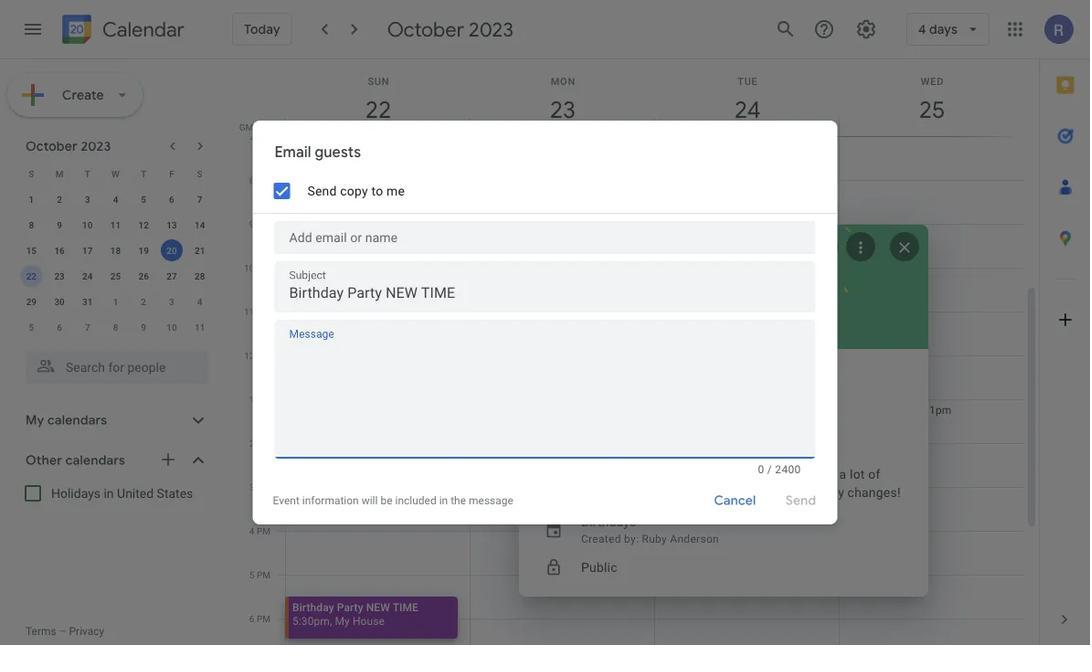 Task type: vqa. For each thing, say whether or not it's contained in the screenshot.
Email
yes



Task type: locate. For each thing, give the bounding box(es) containing it.
the inside email guests dialog
[[451, 495, 466, 507]]

as
[[777, 467, 791, 482]]

0 horizontal spatial 12
[[139, 219, 149, 230]]

0 vertical spatial 10
[[82, 219, 93, 230]]

0 horizontal spatial 11
[[110, 219, 121, 230]]

me inside email guests dialog
[[387, 183, 405, 198]]

10 down november 3 element
[[167, 322, 177, 333]]

4 row from the top
[[17, 238, 214, 263]]

1 horizontal spatial me
[[752, 485, 771, 500]]

2 inside november 2 'element'
[[141, 296, 146, 307]]

house
[[602, 437, 640, 453], [353, 615, 385, 628]]

1 horizontal spatial 4
[[197, 296, 202, 307]]

0 vertical spatial 5
[[141, 194, 146, 205]]

2 horizontal spatial 9
[[249, 218, 254, 229]]

9
[[249, 218, 254, 229], [57, 219, 62, 230], [141, 322, 146, 333]]

1 vertical spatial me
[[752, 485, 771, 500]]

row group
[[17, 187, 214, 340]]

10
[[82, 219, 93, 230], [244, 262, 254, 273], [167, 322, 177, 333]]

17 element
[[77, 240, 99, 261]]

3 column header from the left
[[655, 59, 840, 136]]

3 up 10 element
[[85, 194, 90, 205]]

pm down 5 pm
[[257, 613, 271, 624]]

2 down m
[[57, 194, 62, 205]]

1 horizontal spatial t
[[141, 168, 146, 179]]

05
[[260, 122, 271, 133]]

birthday inside birthday party! changed the date as we had a lot of other events for that day. let me know of any changes!
[[581, 467, 630, 482]]

2 horizontal spatial 6
[[249, 613, 255, 624]]

pm for 3 pm
[[257, 482, 271, 493]]

3 am from the top
[[257, 218, 271, 229]]

pm up 2 pm
[[257, 394, 271, 405]]

november 3 element
[[161, 291, 183, 313]]

2 vertical spatial 7
[[85, 322, 90, 333]]

0 vertical spatial 7
[[249, 131, 254, 142]]

1 vertical spatial october
[[26, 138, 78, 155]]

t left w
[[85, 168, 90, 179]]

the left message
[[451, 495, 466, 507]]

will
[[362, 495, 378, 507]]

23
[[54, 271, 65, 282]]

cancel
[[715, 493, 756, 509]]

4 am from the top
[[257, 262, 271, 273]]

6 row from the top
[[17, 289, 214, 314]]

2 pm from the top
[[257, 394, 271, 405]]

5 down 29 "element"
[[29, 322, 34, 333]]

my house
[[581, 437, 640, 453]]

main drawer image
[[22, 18, 44, 40]]

0 vertical spatial 2023
[[469, 16, 514, 42]]

7 down "31" 'element'
[[85, 322, 90, 333]]

changes!
[[848, 485, 901, 500]]

1 for november 1 element
[[113, 296, 118, 307]]

w
[[112, 168, 120, 179]]

1 horizontal spatial october
[[387, 16, 464, 42]]

10 up 17
[[82, 219, 93, 230]]

am for 8 am
[[257, 175, 271, 186]]

pm up 1 pm
[[257, 350, 271, 361]]

12 down 11 am
[[244, 350, 255, 361]]

7 up 14 element
[[197, 194, 202, 205]]

10 element
[[77, 214, 99, 236]]

0 horizontal spatial house
[[353, 615, 385, 628]]

house inside my house button
[[602, 437, 640, 453]]

2 vertical spatial 10
[[167, 322, 177, 333]]

4 pm from the top
[[257, 482, 271, 493]]

birthdays created by: ruby anderson
[[581, 514, 719, 546]]

1 vertical spatial 11
[[244, 306, 254, 317]]

1 horizontal spatial 6
[[169, 194, 174, 205]]

22 element
[[20, 265, 42, 287]]

birthday up other
[[581, 467, 630, 482]]

of left the any
[[809, 485, 821, 500]]

3 up 4 pm
[[249, 482, 255, 493]]

0 horizontal spatial the
[[451, 495, 466, 507]]

november 1 element
[[105, 291, 127, 313]]

0 vertical spatial 3
[[85, 194, 90, 205]]

1 column header from the left
[[285, 59, 471, 136]]

email
[[275, 143, 311, 162]]

my right ,
[[335, 615, 350, 628]]

0 horizontal spatial 7
[[85, 322, 90, 333]]

7 inside grid
[[249, 131, 254, 142]]

2 vertical spatial 1
[[249, 394, 255, 405]]

18 element
[[105, 240, 127, 261]]

1 horizontal spatial s
[[197, 168, 203, 179]]

birthday inside birthday party new time 5:30pm , my house
[[293, 601, 334, 614]]

10 for 10 element
[[82, 219, 93, 230]]

16 element
[[49, 240, 70, 261]]

house up party!
[[602, 437, 640, 453]]

1 up 15 element
[[29, 194, 34, 205]]

6 inside november 6 element
[[57, 322, 62, 333]]

1 horizontal spatial october 2023
[[387, 16, 514, 42]]

lot
[[850, 467, 865, 482]]

pm down 3 pm
[[257, 526, 271, 537]]

1 horizontal spatial birthday
[[581, 467, 630, 482]]

1 up november 8 element
[[113, 296, 118, 307]]

2 horizontal spatial 5
[[249, 570, 255, 581]]

1 horizontal spatial 3
[[169, 296, 174, 307]]

1 horizontal spatial 12
[[244, 350, 255, 361]]

1 vertical spatial the
[[451, 495, 466, 507]]

0 vertical spatial me
[[387, 183, 405, 198]]

1 vertical spatial 2023
[[81, 138, 111, 155]]

5 row from the top
[[17, 263, 214, 289]]

0 horizontal spatial october
[[26, 138, 78, 155]]

row down w
[[17, 187, 214, 212]]

12 inside the october 2023 grid
[[139, 219, 149, 230]]

1 vertical spatial 5
[[29, 322, 34, 333]]

11 element
[[105, 214, 127, 236]]

11 up 18
[[110, 219, 121, 230]]

14 element
[[189, 214, 211, 236]]

8 down november 1 element
[[113, 322, 118, 333]]

1 horizontal spatial in
[[439, 495, 448, 507]]

6 pm from the top
[[257, 570, 271, 581]]

my inside button
[[581, 437, 599, 453]]

row down november 1 element
[[17, 314, 214, 340]]

0 vertical spatial house
[[602, 437, 640, 453]]

19 element
[[133, 240, 155, 261]]

1 vertical spatial 2
[[141, 296, 146, 307]]

4 for 4 pm
[[249, 526, 255, 537]]

12 pm
[[244, 350, 271, 361]]

pm for 6 pm
[[257, 613, 271, 624]]

am for 9 am
[[257, 218, 271, 229]]

for
[[657, 485, 674, 500]]

None search field
[[0, 344, 227, 384]]

1 horizontal spatial of
[[869, 467, 881, 482]]

0 horizontal spatial 3
[[85, 194, 90, 205]]

1 s from the left
[[29, 168, 34, 179]]

10 for 10 am
[[244, 262, 254, 273]]

0 horizontal spatial t
[[85, 168, 90, 179]]

2 vertical spatial 3
[[249, 482, 255, 493]]

1 down 12 pm
[[249, 394, 255, 405]]

birthday up 5:30pm
[[293, 601, 334, 614]]

6 for november 6 element
[[57, 322, 62, 333]]

8 up 15 element
[[29, 219, 34, 230]]

1 vertical spatial 7
[[197, 194, 202, 205]]

message
[[469, 495, 514, 507]]

of right lot
[[869, 467, 881, 482]]

11 for 11 am
[[244, 306, 254, 317]]

pm up 6 pm
[[257, 570, 271, 581]]

4 up 11 element
[[113, 194, 118, 205]]

7 pm from the top
[[257, 613, 271, 624]]

0 vertical spatial 12
[[139, 219, 149, 230]]

me down date
[[752, 485, 771, 500]]

pm up 4 pm
[[257, 482, 271, 493]]

6 down f
[[169, 194, 174, 205]]

terms
[[26, 625, 56, 638]]

18
[[110, 245, 121, 256]]

house down new at the left bottom
[[353, 615, 385, 628]]

row containing 1
[[17, 187, 214, 212]]

2 vertical spatial 8
[[113, 322, 118, 333]]

2 vertical spatial 4
[[249, 526, 255, 537]]

privacy link
[[69, 625, 104, 638]]

7 row from the top
[[17, 314, 214, 340]]

pm for 2 pm
[[257, 438, 271, 449]]

2 vertical spatial 11
[[195, 322, 205, 333]]

5 up 6 pm
[[249, 570, 255, 581]]

1 vertical spatial 12
[[244, 350, 255, 361]]

3 row from the top
[[17, 212, 214, 238]]

birthday
[[581, 467, 630, 482], [293, 601, 334, 614]]

6 down 5 pm
[[249, 613, 255, 624]]

1 horizontal spatial 10
[[167, 322, 177, 333]]

1 horizontal spatial 8
[[113, 322, 118, 333]]

6
[[169, 194, 174, 205], [57, 322, 62, 333], [249, 613, 255, 624]]

1pm
[[930, 404, 952, 416]]

4 up november 11 element
[[197, 296, 202, 307]]

2 down 26 element
[[141, 296, 146, 307]]

row up 25 element
[[17, 238, 214, 263]]

events
[[615, 485, 654, 500]]

1 horizontal spatial the
[[726, 467, 745, 482]]

0 / 2400
[[758, 464, 801, 476]]

1 horizontal spatial 11
[[195, 322, 205, 333]]

2 vertical spatial 2
[[249, 438, 255, 449]]

0 vertical spatial 4
[[113, 194, 118, 205]]

0 vertical spatial the
[[726, 467, 745, 482]]

november 7 element
[[77, 316, 99, 338]]

1 horizontal spatial my
[[581, 437, 599, 453]]

holidays
[[51, 486, 101, 501]]

column header
[[285, 59, 471, 136], [470, 59, 655, 136], [655, 59, 840, 136], [839, 59, 1025, 136]]

row containing s
[[17, 161, 214, 187]]

1 vertical spatial 8
[[29, 219, 34, 230]]

october
[[387, 16, 464, 42], [26, 138, 78, 155]]

in right included
[[439, 495, 448, 507]]

t left f
[[141, 168, 146, 179]]

in left united
[[104, 486, 114, 501]]

me right to
[[387, 183, 405, 198]]

31 element
[[77, 291, 99, 313]]

1 row from the top
[[17, 161, 214, 187]]

24 element
[[77, 265, 99, 287]]

0 vertical spatial birthday
[[581, 467, 630, 482]]

s right f
[[197, 168, 203, 179]]

2 vertical spatial 6
[[249, 613, 255, 624]]

14
[[195, 219, 205, 230]]

2 s from the left
[[197, 168, 203, 179]]

0 horizontal spatial 2
[[57, 194, 62, 205]]

s
[[29, 168, 34, 179], [197, 168, 203, 179]]

birthday for birthday party new time 5:30pm , my house
[[293, 601, 334, 614]]

row up 18 element
[[17, 212, 214, 238]]

1 vertical spatial house
[[353, 615, 385, 628]]

2 horizontal spatial 10
[[244, 262, 254, 273]]

we
[[795, 467, 811, 482]]

event information will be included in the message
[[273, 495, 514, 507]]

1 horizontal spatial 1
[[113, 296, 118, 307]]

23 element
[[49, 265, 70, 287]]

0 horizontal spatial 10
[[82, 219, 93, 230]]

tab list
[[1040, 59, 1091, 594]]

1 vertical spatial 6
[[57, 322, 62, 333]]

1 vertical spatial my
[[335, 615, 350, 628]]

row containing 15
[[17, 238, 214, 263]]

0 horizontal spatial 1
[[29, 194, 34, 205]]

row containing 5
[[17, 314, 214, 340]]

2 down 1 pm
[[249, 438, 255, 449]]

my house button
[[519, 431, 929, 460]]

gmt-05
[[239, 122, 271, 133]]

4 up 5 pm
[[249, 526, 255, 537]]

2 horizontal spatial 3
[[249, 482, 255, 493]]

0 horizontal spatial of
[[809, 485, 821, 500]]

27 element
[[161, 265, 183, 287]]

pm for 12 pm
[[257, 350, 271, 361]]

the up let at right
[[726, 467, 745, 482]]

2
[[57, 194, 62, 205], [141, 296, 146, 307], [249, 438, 255, 449]]

0 horizontal spatial 5
[[29, 322, 34, 333]]

5 inside "november 5" "element"
[[29, 322, 34, 333]]

0 horizontal spatial 6
[[57, 322, 62, 333]]

s left m
[[29, 168, 34, 179]]

1 vertical spatial of
[[809, 485, 821, 500]]

2 horizontal spatial 7
[[249, 131, 254, 142]]

2 for 2 pm
[[249, 438, 255, 449]]

my up other
[[581, 437, 599, 453]]

2 t from the left
[[141, 168, 146, 179]]

day.
[[704, 485, 727, 500]]

1 am from the top
[[257, 131, 271, 142]]

4 for "november 4" element
[[197, 296, 202, 307]]

grid
[[234, 59, 1039, 645]]

11 for 11 element
[[110, 219, 121, 230]]

4
[[113, 194, 118, 205], [197, 296, 202, 307], [249, 526, 255, 537]]

1 vertical spatial october 2023
[[26, 138, 111, 155]]

1
[[29, 194, 34, 205], [113, 296, 118, 307], [249, 394, 255, 405]]

0 horizontal spatial s
[[29, 168, 34, 179]]

21
[[195, 245, 205, 256]]

10 inside 'element'
[[167, 322, 177, 333]]

8
[[249, 175, 254, 186], [29, 219, 34, 230], [113, 322, 118, 333]]

pm
[[257, 350, 271, 361], [257, 394, 271, 405], [257, 438, 271, 449], [257, 482, 271, 493], [257, 526, 271, 537], [257, 570, 271, 581], [257, 613, 271, 624]]

12 up 19
[[139, 219, 149, 230]]

2023
[[469, 16, 514, 42], [81, 138, 111, 155]]

row up november 8 element
[[17, 289, 214, 314]]

22 cell
[[17, 263, 45, 289]]

house inside birthday party new time 5:30pm , my house
[[353, 615, 385, 628]]

0 vertical spatial 8
[[249, 175, 254, 186]]

28 element
[[189, 265, 211, 287]]

public
[[581, 560, 618, 575]]

2 horizontal spatial 8
[[249, 175, 254, 186]]

a
[[840, 467, 847, 482]]

5 am from the top
[[257, 306, 271, 317]]

0 vertical spatial 6
[[169, 194, 174, 205]]

1 vertical spatial birthday
[[293, 601, 334, 614]]

None text field
[[289, 280, 801, 306], [275, 341, 816, 451], [289, 280, 801, 306], [275, 341, 816, 451]]

november 6 element
[[49, 316, 70, 338]]

the
[[726, 467, 745, 482], [451, 495, 466, 507]]

2 am from the top
[[257, 175, 271, 186]]

0 horizontal spatial 2023
[[81, 138, 111, 155]]

row
[[17, 161, 214, 187], [17, 187, 214, 212], [17, 212, 214, 238], [17, 238, 214, 263], [17, 263, 214, 289], [17, 289, 214, 314], [17, 314, 214, 340]]

0 vertical spatial my
[[581, 437, 599, 453]]

row up 11 element
[[17, 161, 214, 187]]

9 up 10 am
[[249, 218, 254, 229]]

other calendars
[[26, 453, 125, 469]]

4 column header from the left
[[839, 59, 1025, 136]]

2 horizontal spatial 11
[[244, 306, 254, 317]]

delete event image
[[779, 238, 797, 256]]

2 horizontal spatial 2
[[249, 438, 255, 449]]

birthday party new time 5:30pm , my house
[[293, 601, 419, 628]]

11 down "november 4" element
[[195, 322, 205, 333]]

1 pm from the top
[[257, 350, 271, 361]]

26
[[139, 271, 149, 282]]

3 pm from the top
[[257, 438, 271, 449]]

be
[[381, 495, 393, 507]]

7
[[249, 131, 254, 142], [197, 194, 202, 205], [85, 322, 90, 333]]

me
[[387, 183, 405, 198], [752, 485, 771, 500]]

3 pm
[[249, 482, 271, 493]]

calendars
[[66, 453, 125, 469]]

5 pm from the top
[[257, 526, 271, 537]]

my
[[581, 437, 599, 453], [335, 615, 350, 628]]

1 vertical spatial 10
[[244, 262, 254, 273]]

1 vertical spatial 4
[[197, 296, 202, 307]]

11 down 10 am
[[244, 306, 254, 317]]

november 5 element
[[20, 316, 42, 338]]

2 row from the top
[[17, 187, 214, 212]]

0 horizontal spatial me
[[387, 183, 405, 198]]

7 left 05
[[249, 131, 254, 142]]

6 down 30 element
[[57, 322, 62, 333]]

row down 18 element
[[17, 263, 214, 289]]

24
[[82, 271, 93, 282]]

10 up 11 am
[[244, 262, 254, 273]]

27
[[167, 271, 177, 282]]

12 element
[[133, 214, 155, 236]]

0 vertical spatial 11
[[110, 219, 121, 230]]

2 horizontal spatial 4
[[249, 526, 255, 537]]

9 down november 2 'element'
[[141, 322, 146, 333]]

2 vertical spatial 5
[[249, 570, 255, 581]]

3 up november 10 'element'
[[169, 296, 174, 307]]

1 horizontal spatial house
[[602, 437, 640, 453]]

8 up "9 am"
[[249, 175, 254, 186]]

0 horizontal spatial birthday
[[293, 601, 334, 614]]

0 vertical spatial of
[[869, 467, 881, 482]]

pm down 1 pm
[[257, 438, 271, 449]]

5 up 12 element
[[141, 194, 146, 205]]

9 up 16 "element"
[[57, 219, 62, 230]]

2 horizontal spatial 1
[[249, 394, 255, 405]]



Task type: describe. For each thing, give the bounding box(es) containing it.
calendar
[[102, 17, 185, 43]]

by:
[[624, 533, 639, 546]]

12 for 12 pm
[[244, 350, 255, 361]]

row group containing 1
[[17, 187, 214, 340]]

november 4 element
[[189, 291, 211, 313]]

2 column header from the left
[[470, 59, 655, 136]]

november 9 element
[[133, 316, 155, 338]]

9 am
[[249, 218, 271, 229]]

send copy to me
[[308, 183, 405, 198]]

0 horizontal spatial 9
[[57, 219, 62, 230]]

anderson
[[670, 533, 719, 546]]

7 for november 7 element
[[85, 322, 90, 333]]

28
[[195, 271, 205, 282]]

included
[[395, 495, 437, 507]]

ruby
[[642, 533, 667, 546]]

12 for 12
[[139, 219, 149, 230]]

holidays in united states
[[51, 486, 193, 501]]

1 pm
[[249, 394, 271, 405]]

2 pm
[[249, 438, 271, 449]]

1pm button
[[838, 399, 1012, 487]]

other
[[581, 485, 612, 500]]

row containing 22
[[17, 263, 214, 289]]

0 horizontal spatial october 2023
[[26, 138, 111, 155]]

30 element
[[49, 291, 70, 313]]

october 2023 grid
[[17, 161, 214, 340]]

15 element
[[20, 240, 42, 261]]

email guests dialog
[[253, 121, 838, 525]]

am for 7 am
[[257, 131, 271, 142]]

0 horizontal spatial 4
[[113, 194, 118, 205]]

event
[[273, 495, 300, 507]]

20 cell
[[158, 238, 186, 263]]

party!
[[633, 467, 668, 482]]

let
[[731, 485, 749, 500]]

1 for 1 pm
[[249, 394, 255, 405]]

any
[[824, 485, 845, 500]]

11 for november 11 element
[[195, 322, 205, 333]]

2400
[[776, 464, 801, 476]]

6 pm
[[249, 613, 271, 624]]

Add email or name text field
[[289, 221, 801, 254]]

guests
[[315, 143, 361, 162]]

8 for november 8 element
[[113, 322, 118, 333]]

am for 11 am
[[257, 306, 271, 317]]

30
[[54, 296, 65, 307]]

5:30pm
[[293, 615, 330, 628]]

8 for 8 am
[[249, 175, 254, 186]]

other
[[26, 453, 62, 469]]

4 pm
[[249, 526, 271, 537]]

send
[[308, 183, 337, 198]]

0 horizontal spatial 8
[[29, 219, 34, 230]]

0 vertical spatial october 2023
[[387, 16, 514, 42]]

pm for 5 pm
[[257, 570, 271, 581]]

20, today element
[[161, 240, 183, 261]]

21 element
[[189, 240, 211, 261]]

9 for 9 am
[[249, 218, 254, 229]]

25 element
[[105, 265, 127, 287]]

november 2 element
[[133, 291, 155, 313]]

26 element
[[133, 265, 155, 287]]

to
[[372, 183, 383, 198]]

7 am
[[249, 131, 271, 142]]

6 for 6 pm
[[249, 613, 255, 624]]

pm for 4 pm
[[257, 526, 271, 537]]

0 vertical spatial october
[[387, 16, 464, 42]]

in inside email guests dialog
[[439, 495, 448, 507]]

states
[[157, 486, 193, 501]]

7 for 7 am
[[249, 131, 254, 142]]

0
[[758, 464, 765, 476]]

am for 10 am
[[257, 262, 271, 273]]

birthdays
[[581, 514, 637, 529]]

8 am
[[249, 175, 271, 186]]

other calendars button
[[4, 446, 227, 475]]

information
[[302, 495, 359, 507]]

cancel button
[[706, 479, 765, 523]]

that
[[677, 485, 700, 500]]

birthday party! changed the date as we had a lot of other events for that day. let me know of any changes!
[[581, 467, 901, 500]]

17
[[82, 245, 93, 256]]

25
[[110, 271, 121, 282]]

pm for 1 pm
[[257, 394, 271, 405]]

terms – privacy
[[26, 625, 104, 638]]

new
[[366, 601, 390, 614]]

know
[[774, 485, 805, 500]]

22
[[26, 271, 37, 282]]

,
[[330, 615, 332, 628]]

0 horizontal spatial in
[[104, 486, 114, 501]]

november 10 element
[[161, 316, 183, 338]]

date
[[748, 467, 774, 482]]

5 for 5 pm
[[249, 570, 255, 581]]

10 for november 10 'element'
[[167, 322, 177, 333]]

29 element
[[20, 291, 42, 313]]

the inside birthday party! changed the date as we had a lot of other events for that day. let me know of any changes!
[[726, 467, 745, 482]]

5 for "november 5" "element"
[[29, 322, 34, 333]]

today
[[244, 21, 280, 37]]

15
[[26, 245, 37, 256]]

3 for november 3 element
[[169, 296, 174, 307]]

birthday for birthday party! changed the date as we had a lot of other events for that day. let me know of any changes!
[[581, 467, 630, 482]]

3 for 3 pm
[[249, 482, 255, 493]]

f
[[169, 168, 174, 179]]

changed
[[671, 467, 723, 482]]

november 11 element
[[189, 316, 211, 338]]

row containing 8
[[17, 212, 214, 238]]

calendar heading
[[99, 17, 185, 43]]

grid containing 1pm
[[234, 59, 1039, 645]]

5 pm
[[249, 570, 271, 581]]

terms link
[[26, 625, 56, 638]]

created
[[581, 533, 621, 546]]

november 8 element
[[105, 316, 127, 338]]

row containing 29
[[17, 289, 214, 314]]

29
[[26, 296, 37, 307]]

13 element
[[161, 214, 183, 236]]

me inside birthday party! changed the date as we had a lot of other events for that day. let me know of any changes!
[[752, 485, 771, 500]]

gmt-
[[239, 122, 260, 133]]

time
[[393, 601, 419, 614]]

party
[[337, 601, 364, 614]]

11 am
[[244, 306, 271, 317]]

m
[[55, 168, 63, 179]]

19
[[139, 245, 149, 256]]

0 vertical spatial 1
[[29, 194, 34, 205]]

my inside birthday party new time 5:30pm , my house
[[335, 615, 350, 628]]

privacy
[[69, 625, 104, 638]]

1 horizontal spatial 2023
[[469, 16, 514, 42]]

1 horizontal spatial 5
[[141, 194, 146, 205]]

–
[[59, 625, 66, 638]]

9 for november 9 element
[[141, 322, 146, 333]]

2 for november 2 'element'
[[141, 296, 146, 307]]

calendar element
[[59, 11, 185, 51]]

10 am
[[244, 262, 271, 273]]

united
[[117, 486, 154, 501]]

20
[[167, 245, 177, 256]]

0 vertical spatial 2
[[57, 194, 62, 205]]

1 t from the left
[[85, 168, 90, 179]]

/
[[768, 464, 773, 476]]

email event details image
[[815, 238, 834, 256]]

13
[[167, 219, 177, 230]]

today button
[[232, 13, 292, 46]]

email guests
[[275, 143, 361, 162]]

copy
[[340, 183, 368, 198]]

had
[[815, 467, 836, 482]]



